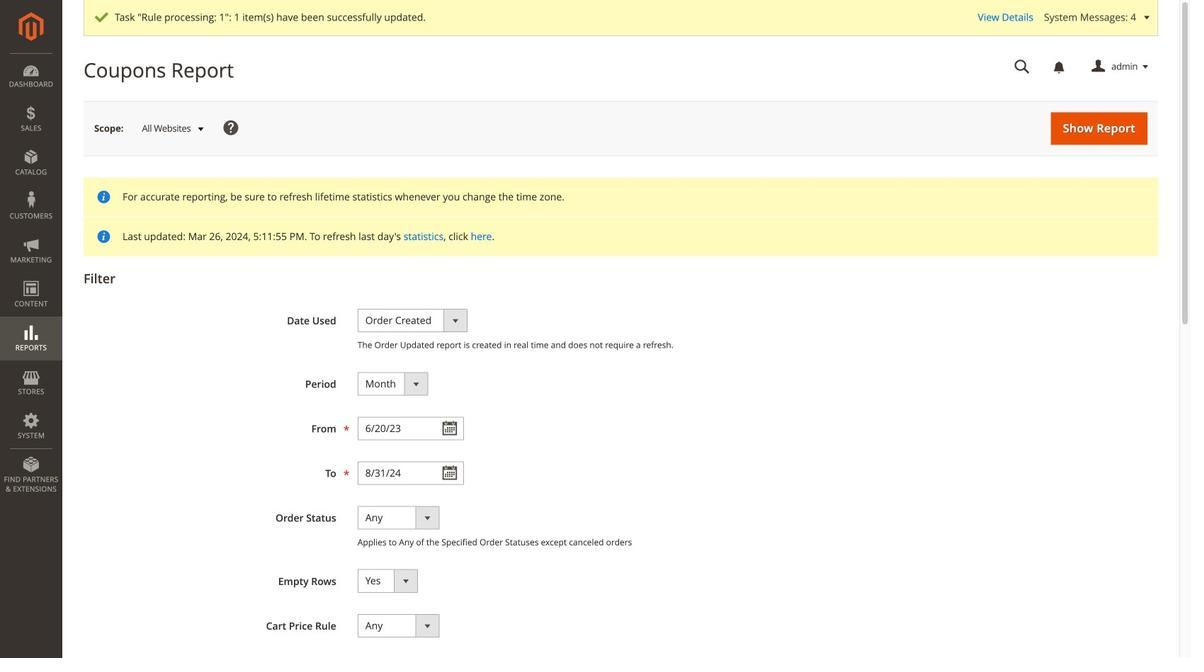 Task type: locate. For each thing, give the bounding box(es) containing it.
None text field
[[358, 461, 464, 485]]

None text field
[[1005, 55, 1040, 79], [358, 417, 464, 440], [1005, 55, 1040, 79], [358, 417, 464, 440]]

menu bar
[[0, 53, 62, 501]]

magento admin panel image
[[19, 12, 44, 41]]



Task type: vqa. For each thing, say whether or not it's contained in the screenshot.
Tab
no



